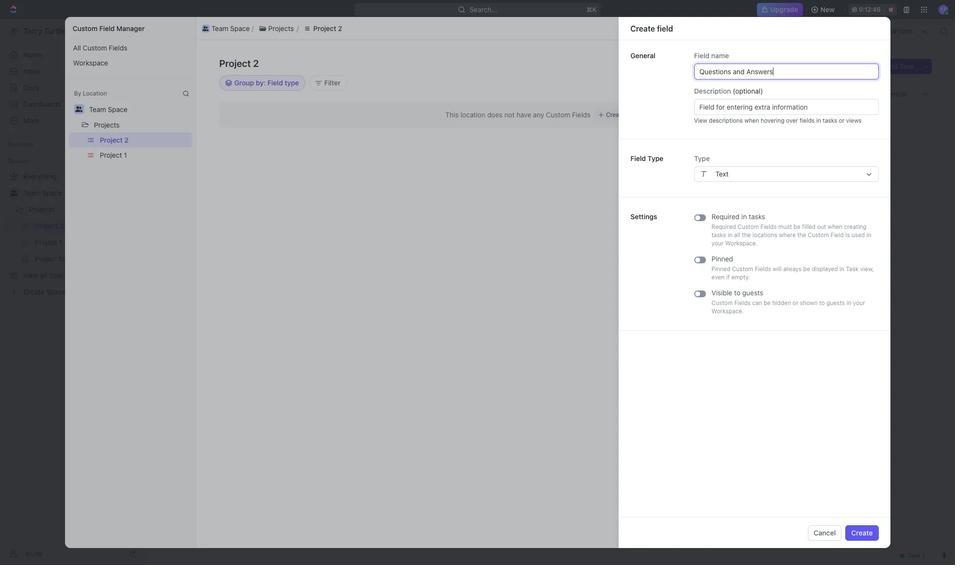 Task type: vqa. For each thing, say whether or not it's contained in the screenshot.
Project Notes link
no



Task type: locate. For each thing, give the bounding box(es) containing it.
team space down spaces
[[23, 189, 62, 197]]

add task button up customize
[[880, 59, 921, 74]]

fields left user group image
[[109, 44, 127, 52]]

field
[[657, 24, 673, 33], [781, 59, 795, 68], [848, 59, 862, 68]]

user group image inside "tree"
[[10, 190, 17, 196]]

do down 'where'
[[781, 240, 789, 247]]

mins right must
[[810, 217, 823, 224]]

2 24 from the top
[[801, 108, 808, 115]]

type button
[[694, 154, 879, 182]]

0 horizontal spatial team space button
[[85, 102, 132, 117]]

0 vertical spatial your
[[712, 240, 724, 247]]

23 down "fields"
[[801, 162, 808, 170]]

in down eloisefrancis23@gmail. com
[[730, 162, 735, 170]]

workspace. down visible on the right of the page
[[712, 308, 744, 315]]

24 mins down search... text field
[[801, 92, 823, 100]]

1 horizontal spatial field
[[781, 59, 795, 68]]

workspace. down all
[[726, 240, 758, 247]]

0 horizontal spatial tasks
[[712, 232, 726, 239]]

task
[[900, 62, 915, 70], [196, 169, 211, 177], [196, 186, 211, 194], [210, 202, 224, 211], [846, 266, 859, 273]]

projects / project 2
[[192, 36, 255, 45]]

created
[[688, 37, 710, 44]]

1 vertical spatial when
[[828, 223, 843, 231]]

description
[[183, 381, 218, 389]]

custom inside the all custom fields button
[[83, 44, 107, 52]]

23 mins down filled
[[801, 240, 823, 247]]

24 for from
[[801, 108, 808, 115]]

creating
[[845, 223, 867, 231]]

mins down search... text field
[[810, 92, 823, 100]]

be for custom
[[804, 266, 811, 273]]

1 vertical spatial list
[[65, 40, 196, 70]]

from
[[708, 108, 721, 115], [708, 147, 721, 154], [708, 162, 721, 170], [708, 217, 721, 224], [708, 240, 721, 247]]

be for guests
[[764, 300, 771, 307]]

upgrade link
[[757, 3, 803, 17]]

create for field
[[631, 24, 655, 33]]

create inside 'create' button
[[852, 529, 873, 538]]

0 vertical spatial guests
[[743, 289, 764, 297]]

team down 'location' at top left
[[89, 105, 106, 114]]

team space button
[[200, 23, 252, 34], [85, 102, 132, 117]]

2 vertical spatial in progress
[[729, 217, 763, 224]]

inbox link
[[4, 64, 141, 79]]

field for create new field
[[848, 59, 862, 68]]

mins up "fields"
[[810, 108, 823, 115]]

to do down 'where'
[[771, 240, 789, 247]]

2 23 from the top
[[801, 217, 808, 224]]

guests up can
[[743, 289, 764, 297]]

add task for leftmost add task button
[[196, 202, 224, 211]]

your down the view, at the top right of the page
[[853, 300, 866, 307]]

location
[[83, 90, 107, 97]]

board
[[181, 90, 200, 98]]

23 mins
[[801, 162, 823, 170], [801, 217, 823, 224], [801, 240, 823, 247]]

subtasks
[[192, 416, 225, 425]]

your inside visible to guests custom fields can be hidden or shown to guests in your workspace.
[[853, 300, 866, 307]]

2 vertical spatial list
[[65, 133, 196, 163]]

in progress down the eloisefrancis23@gmail.
[[729, 162, 763, 170]]

pinned pinned custom fields will always be displayed in task view, even if empty.
[[712, 255, 874, 281]]

used
[[852, 232, 865, 239]]

is
[[846, 232, 850, 239]]

0 horizontal spatial user group image
[[10, 190, 17, 196]]

have
[[517, 111, 532, 119]]

create for one
[[606, 111, 625, 119]]

4 changed status from from the top
[[663, 217, 723, 224]]

1 horizontal spatial type
[[694, 154, 710, 163]]

field inside required in tasks required custom fields must be filled out when creating tasks in all the locations where the custom field is used in your workspace.
[[831, 232, 844, 239]]

or
[[839, 117, 845, 124], [793, 300, 799, 307]]

2 vertical spatial do
[[781, 240, 789, 247]]

do up 8686faf0v
[[190, 230, 199, 237]]

0 vertical spatial list
[[200, 23, 873, 34]]

team up 'projects / project 2'
[[212, 24, 228, 32]]

3 24 from the top
[[801, 123, 808, 131]]

0 horizontal spatial field
[[657, 24, 673, 33]]

do
[[753, 108, 761, 115], [190, 230, 199, 237], [781, 240, 789, 247]]

team inside "tree"
[[23, 189, 40, 197]]

1 vertical spatial projects button
[[90, 117, 124, 133]]

⌘k
[[587, 5, 597, 14]]

1 horizontal spatial your
[[853, 300, 866, 307]]

create right 'cancel'
[[852, 529, 873, 538]]

1 the from the left
[[742, 232, 751, 239]]

1 vertical spatial tasks
[[749, 213, 766, 221]]

project 2
[[313, 24, 342, 32], [268, 27, 297, 35], [169, 58, 226, 74], [219, 58, 259, 69], [100, 136, 129, 144]]

create button
[[846, 526, 879, 541]]

0 horizontal spatial or
[[793, 300, 799, 307]]

create field
[[631, 24, 673, 33]]

Search tasks... text field
[[835, 110, 932, 125]]

be inside pinned pinned custom fields will always be displayed in task view, even if empty.
[[804, 266, 811, 273]]

2 horizontal spatial be
[[804, 266, 811, 273]]

list containing project 2
[[65, 133, 196, 163]]

field down one
[[631, 154, 646, 163]]

2 24 mins from the top
[[801, 108, 823, 115]]

add up customize
[[885, 62, 898, 70]]

to do up the eloisefrancis23@gmail.
[[743, 108, 761, 115]]

1 vertical spatial be
[[804, 266, 811, 273]]

0 horizontal spatial do
[[190, 230, 199, 237]]

name
[[712, 51, 729, 60]]

23 mins right must
[[801, 217, 823, 224]]

fields left can
[[735, 300, 751, 307]]

progress up all
[[737, 217, 761, 224]]

0 horizontal spatial when
[[745, 117, 760, 124]]

in inside pinned pinned custom fields will always be displayed in task view, even if empty.
[[840, 266, 845, 273]]

required
[[712, 213, 740, 221], [712, 223, 736, 231]]

you
[[653, 162, 663, 170], [653, 217, 663, 224]]

2 type from the left
[[694, 154, 710, 163]]

status
[[690, 108, 707, 115], [690, 147, 707, 154], [690, 162, 707, 170], [690, 217, 707, 224], [690, 240, 707, 247]]

in progress
[[180, 137, 219, 144], [729, 162, 763, 170], [729, 217, 763, 224]]

2 changed from the top
[[664, 147, 688, 154]]

team
[[212, 24, 228, 32], [163, 27, 180, 35], [89, 105, 106, 114], [23, 189, 40, 197]]

1 horizontal spatial project 2 link
[[256, 25, 299, 37]]

add task down task 2
[[196, 202, 224, 211]]

in progress up task 1
[[180, 137, 219, 144]]

2 horizontal spatial tasks
[[823, 117, 838, 124]]

must
[[779, 223, 792, 231]]

progress down the eloisefrancis23@gmail.
[[737, 162, 761, 170]]

0 horizontal spatial add task
[[196, 202, 224, 211]]

create for new
[[810, 59, 831, 68]]

24 right over
[[801, 123, 808, 131]]

1 vertical spatial 23
[[801, 217, 808, 224]]

in progress up all
[[729, 217, 763, 224]]

projects link
[[210, 25, 250, 37], [192, 36, 217, 45], [29, 202, 114, 218]]

0 vertical spatial 23
[[801, 162, 808, 170]]

1 vertical spatial add task
[[196, 202, 224, 211]]

out
[[818, 223, 827, 231]]

0 vertical spatial user group image
[[203, 26, 209, 31]]

visible to guests custom fields can be hidden or shown to guests in your workspace.
[[712, 289, 866, 315]]

tree
[[4, 169, 141, 300]]

1 from from the top
[[708, 108, 721, 115]]

23 down filled
[[801, 240, 808, 247]]

the up the complete
[[742, 232, 751, 239]]

2 horizontal spatial do
[[781, 240, 789, 247]]

team space link inside "tree"
[[23, 186, 139, 201]]

1 vertical spatial you
[[653, 217, 663, 224]]

1 inside button
[[124, 151, 127, 159]]

field inside create new field "button"
[[848, 59, 862, 68]]

0 vertical spatial pinned
[[712, 255, 733, 263]]

fields up locations
[[761, 223, 777, 231]]

task
[[699, 92, 710, 100]]

1 horizontal spatial when
[[828, 223, 843, 231]]

tasks up locations
[[749, 213, 766, 221]]

2 vertical spatial be
[[764, 300, 771, 307]]

task left the view, at the top right of the page
[[846, 266, 859, 273]]

24 down search... text field
[[801, 92, 808, 100]]

this
[[687, 92, 697, 100]]

add left description
[[169, 381, 181, 389]]

0 vertical spatial team space button
[[200, 23, 252, 34]]

tree inside sidebar 'navigation'
[[4, 169, 141, 300]]

team space button up 'projects / project 2'
[[200, 23, 252, 34]]

2 horizontal spatial field
[[848, 59, 862, 68]]

0 vertical spatial to do
[[743, 108, 761, 115]]

mins right over
[[810, 123, 823, 131]]

24 up "fields"
[[801, 108, 808, 115]]

any
[[533, 111, 544, 119]]

1 horizontal spatial /
[[221, 36, 223, 45]]

1 horizontal spatial add task
[[885, 62, 915, 70]]

1 vertical spatial do
[[190, 230, 199, 237]]

1 horizontal spatial 1
[[212, 169, 216, 177]]

new
[[833, 59, 846, 68]]

progress
[[188, 137, 219, 144], [737, 162, 761, 170], [737, 217, 761, 224]]

1 horizontal spatial do
[[753, 108, 761, 115]]

com
[[653, 123, 788, 138]]

field inside add existing field button
[[781, 59, 795, 68]]

progress up task 1
[[188, 137, 219, 144]]

add inside add existing field button
[[739, 59, 752, 68]]

0 vertical spatial project 2 button
[[299, 23, 347, 34]]

project inside "project 1" button
[[100, 151, 122, 159]]

1 vertical spatial 23 mins
[[801, 217, 823, 224]]

in right shown
[[847, 300, 852, 307]]

2 horizontal spatial to do
[[771, 240, 789, 247]]

be inside visible to guests custom fields can be hidden or shown to guests in your workspace.
[[764, 300, 771, 307]]

one
[[627, 111, 637, 119]]

user group image
[[203, 26, 209, 31], [10, 190, 17, 196]]

23 mins down "fields"
[[801, 162, 823, 170]]

1 vertical spatial progress
[[737, 162, 761, 170]]

0 vertical spatial 23 mins
[[801, 162, 823, 170]]

be right always on the right top
[[804, 266, 811, 273]]

the down filled
[[798, 232, 807, 239]]

0 horizontal spatial type
[[648, 154, 664, 163]]

1 horizontal spatial tasks
[[749, 213, 766, 221]]

in up "project 1" button
[[180, 137, 186, 144]]

24 mins for from
[[801, 108, 823, 115]]

2 you from the top
[[653, 217, 663, 224]]

team down spaces
[[23, 189, 40, 197]]

2 vertical spatial 23
[[801, 240, 808, 247]]

create inside create one 'button'
[[606, 111, 625, 119]]

1 horizontal spatial add task button
[[880, 59, 921, 74]]

your left the complete
[[712, 240, 724, 247]]

complete
[[729, 240, 758, 247]]

24 mins
[[801, 92, 823, 100], [801, 108, 823, 115], [801, 123, 823, 131]]

tasks right "fields"
[[823, 117, 838, 124]]

when left hovering in the top of the page
[[745, 117, 760, 124]]

hidden
[[773, 300, 791, 307]]

add for leftmost add task button
[[196, 202, 208, 211]]

1 vertical spatial 24
[[801, 108, 808, 115]]

create left one
[[606, 111, 625, 119]]

add down task 2
[[196, 202, 208, 211]]

1 vertical spatial team space link
[[23, 186, 139, 201]]

1 vertical spatial your
[[853, 300, 866, 307]]

mins down "fields"
[[810, 162, 823, 170]]

2 horizontal spatial team space
[[212, 24, 250, 32]]

mins
[[810, 92, 823, 100], [810, 108, 823, 115], [810, 123, 823, 131], [810, 162, 823, 170], [810, 217, 823, 224], [810, 240, 823, 247]]

1 horizontal spatial the
[[798, 232, 807, 239]]

workspace.
[[726, 240, 758, 247], [712, 308, 744, 315]]

task sidebar navigation tab list
[[841, 59, 863, 116]]

1 horizontal spatial to do
[[743, 108, 761, 115]]

2 status from the top
[[690, 147, 707, 154]]

list
[[200, 23, 873, 34], [65, 40, 196, 70], [65, 133, 196, 163]]

0 vertical spatial required
[[712, 213, 740, 221]]

3 changed from the top
[[664, 162, 688, 170]]

2 vertical spatial progress
[[737, 217, 761, 224]]

0 vertical spatial or
[[839, 117, 845, 124]]

user group image up 'projects / project 2'
[[203, 26, 209, 31]]

in right "fields"
[[817, 117, 822, 124]]

add description
[[169, 381, 218, 389]]

1 horizontal spatial user group image
[[203, 26, 209, 31]]

add task
[[885, 62, 915, 70], [196, 202, 224, 211]]

0 horizontal spatial to do
[[180, 230, 199, 237]]

fields left will in the top right of the page
[[755, 266, 771, 273]]

0 vertical spatial be
[[794, 223, 801, 231]]

0 vertical spatial do
[[753, 108, 761, 115]]

if
[[727, 274, 730, 281]]

or left views
[[839, 117, 845, 124]]

0 vertical spatial when
[[745, 117, 760, 124]]

1 horizontal spatial project 2 button
[[299, 23, 347, 34]]

Enter name... text field
[[694, 64, 879, 80]]

spaces
[[8, 157, 28, 165]]

projects button
[[254, 23, 299, 34], [90, 117, 124, 133]]

1 vertical spatial project 2 button
[[95, 133, 192, 148]]

team space button down 'location' at top left
[[85, 102, 132, 117]]

3 24 mins from the top
[[801, 123, 823, 131]]

or inside visible to guests custom fields can be hidden or shown to guests in your workspace.
[[793, 300, 799, 307]]

2 vertical spatial 24 mins
[[801, 123, 823, 131]]

project 1 button
[[95, 148, 192, 163]]

1 vertical spatial pinned
[[712, 266, 731, 273]]

5 changed from the top
[[664, 240, 688, 247]]

or for when
[[839, 117, 845, 124]]

in right displayed on the top of the page
[[840, 266, 845, 273]]

task sidebar content section
[[633, 53, 837, 542]]

None text field
[[694, 99, 879, 115]]

field left is
[[831, 232, 844, 239]]

add inside add description button
[[169, 381, 181, 389]]

added
[[677, 123, 694, 131]]

1 vertical spatial required
[[712, 223, 736, 231]]

1
[[124, 151, 127, 159], [212, 169, 216, 177]]

when inside required in tasks required custom fields must be filled out when creating tasks in all the locations where the custom field is used in your workspace.
[[828, 223, 843, 231]]

displayed
[[812, 266, 838, 273]]

guests right shown
[[827, 300, 845, 307]]

by location
[[74, 90, 107, 97]]

create left new at the right top of the page
[[810, 59, 831, 68]]

or left shown
[[793, 300, 799, 307]]

0 horizontal spatial the
[[742, 232, 751, 239]]

team space
[[212, 24, 250, 32], [89, 105, 127, 114], [23, 189, 62, 197]]

eloisefrancis23@gmail. com
[[653, 123, 788, 138]]

user group image down spaces
[[10, 190, 17, 196]]

create inside create new field "button"
[[810, 59, 831, 68]]

0 vertical spatial workspace.
[[726, 240, 758, 247]]

create new field
[[810, 59, 862, 68]]

description (optional)
[[694, 87, 763, 95]]

0 vertical spatial team space
[[212, 24, 250, 32]]

0 horizontal spatial be
[[764, 300, 771, 307]]

create up general
[[631, 24, 655, 33]]

2 vertical spatial team space
[[23, 189, 62, 197]]

custom inside visible to guests custom fields can be hidden or shown to guests in your workspace.
[[712, 300, 733, 307]]

1 horizontal spatial be
[[794, 223, 801, 231]]

space inside sidebar 'navigation'
[[42, 189, 62, 197]]

your inside required in tasks required custom fields must be filled out when creating tasks in all the locations where the custom field is used in your workspace.
[[712, 240, 724, 247]]

team space inside "tree"
[[23, 189, 62, 197]]

1 24 mins from the top
[[801, 92, 823, 100]]

fields inside pinned pinned custom fields will always be displayed in task view, even if empty.
[[755, 266, 771, 273]]

1 23 mins from the top
[[801, 162, 823, 170]]

0 vertical spatial you
[[653, 162, 663, 170]]

to do up 8686faf0v
[[180, 230, 199, 237]]

existing
[[754, 59, 779, 68]]

1 24 from the top
[[801, 92, 808, 100]]

3 from from the top
[[708, 162, 721, 170]]

space
[[230, 24, 250, 32], [182, 27, 202, 35], [108, 105, 127, 114], [42, 189, 62, 197]]

2 required from the top
[[712, 223, 736, 231]]

team inside list
[[212, 24, 228, 32]]

pinned
[[712, 255, 733, 263], [712, 266, 731, 273]]

24 mins right over
[[801, 123, 823, 131]]

6 mins from the top
[[810, 240, 823, 247]]

do up the eloisefrancis23@gmail.
[[753, 108, 761, 115]]

24 mins up "fields"
[[801, 108, 823, 115]]

fields inside visible to guests custom fields can be hidden or shown to guests in your workspace.
[[735, 300, 751, 307]]

1 vertical spatial 24 mins
[[801, 108, 823, 115]]

custom
[[73, 24, 98, 33], [83, 44, 107, 52], [546, 111, 571, 119], [738, 223, 759, 231], [808, 232, 829, 239], [732, 266, 754, 273], [712, 300, 733, 307]]

1 horizontal spatial or
[[839, 117, 845, 124]]

0 vertical spatial tasks
[[823, 117, 838, 124]]

23 left out
[[801, 217, 808, 224]]

0 vertical spatial projects button
[[254, 23, 299, 34]]

0 horizontal spatial guests
[[743, 289, 764, 297]]

1 horizontal spatial guests
[[827, 300, 845, 307]]

mins down out
[[810, 240, 823, 247]]

when right out
[[828, 223, 843, 231]]

be right can
[[764, 300, 771, 307]]

add task button down task 2
[[191, 201, 228, 213]]

team space up 'projects / project 2'
[[212, 24, 250, 32]]

1 vertical spatial team space button
[[85, 102, 132, 117]]

be left filled
[[794, 223, 801, 231]]

1 status from the top
[[690, 108, 707, 115]]

task inside pinned pinned custom fields will always be displayed in task view, even if empty.
[[846, 266, 859, 273]]

0 vertical spatial 24 mins
[[801, 92, 823, 100]]

added watcher:
[[676, 123, 721, 131]]

in up all
[[730, 217, 735, 224]]

when
[[745, 117, 760, 124], [828, 223, 843, 231]]

home link
[[4, 47, 141, 63]]

field
[[99, 24, 115, 33], [694, 51, 710, 60], [631, 154, 646, 163], [831, 232, 844, 239]]

1 horizontal spatial team space link
[[151, 25, 204, 37]]

add task up customize
[[885, 62, 915, 70]]

1 type from the left
[[648, 154, 664, 163]]

share
[[748, 36, 767, 45]]

team space down 'location' at top left
[[89, 105, 127, 114]]

0 vertical spatial 24
[[801, 92, 808, 100]]

hide button
[[500, 112, 521, 123]]

project 2 link
[[256, 25, 299, 37], [227, 36, 255, 45]]

tree containing team space
[[4, 169, 141, 300]]

in up the complete
[[742, 213, 747, 221]]

create
[[631, 24, 655, 33], [810, 59, 831, 68], [606, 111, 625, 119], [852, 529, 873, 538]]

1 23 from the top
[[801, 162, 808, 170]]

tasks left all
[[712, 232, 726, 239]]

add existing field
[[739, 59, 795, 68]]

add left 'existing'
[[739, 59, 752, 68]]

0:12:46 button
[[849, 4, 897, 16]]

1 vertical spatial add task button
[[191, 201, 228, 213]]

visible
[[712, 289, 733, 297]]

general
[[631, 51, 656, 60]]

1 vertical spatial guests
[[827, 300, 845, 307]]



Task type: describe. For each thing, give the bounding box(es) containing it.
be inside required in tasks required custom fields must be filled out when creating tasks in all the locations where the custom field is used in your workspace.
[[794, 223, 801, 231]]

list containing team space
[[200, 23, 873, 34]]

upgrade
[[771, 5, 799, 14]]

2 the from the left
[[798, 232, 807, 239]]

fields
[[800, 117, 815, 124]]

1 changed from the top
[[664, 108, 688, 115]]

1 vertical spatial to do
[[180, 230, 199, 237]]

field type
[[631, 154, 664, 163]]

dashboards link
[[4, 97, 141, 112]]

Edit task name text field
[[150, 271, 567, 290]]

watcher:
[[696, 123, 720, 131]]

inbox
[[23, 67, 40, 75]]

create one button
[[595, 109, 641, 121]]

gantt
[[330, 90, 348, 98]]

list containing all custom fields
[[65, 40, 196, 70]]

can
[[753, 300, 762, 307]]

3 23 mins from the top
[[801, 240, 823, 247]]

send
[[804, 519, 821, 528]]

hide
[[504, 114, 517, 121]]

task up task 2
[[196, 169, 211, 177]]

0 horizontal spatial projects button
[[90, 117, 124, 133]]

5 changed status from from the top
[[663, 240, 723, 247]]

description
[[694, 87, 731, 95]]

type inside dropdown button
[[694, 154, 710, 163]]

2 23 mins from the top
[[801, 217, 823, 224]]

field up all custom fields
[[99, 24, 115, 33]]

all
[[73, 44, 81, 52]]

1 vertical spatial in progress
[[729, 162, 763, 170]]

0 vertical spatial add task button
[[880, 59, 921, 74]]

3 status from the top
[[690, 162, 707, 170]]

user group image inside team space button
[[203, 26, 209, 31]]

docs link
[[4, 80, 141, 96]]

5 from from the top
[[708, 240, 721, 247]]

workspace. inside required in tasks required custom fields must be filled out when creating tasks in all the locations where the custom field is used in your workspace.
[[726, 240, 758, 247]]

this
[[446, 111, 459, 119]]

1 mins from the top
[[810, 92, 823, 100]]

where
[[779, 232, 796, 239]]

filled
[[803, 223, 816, 231]]

projects inside sidebar 'navigation'
[[29, 205, 55, 214]]

5 status from the top
[[690, 240, 707, 247]]

task down task 2
[[210, 202, 224, 211]]

2 pinned from the top
[[712, 266, 731, 273]]

0 vertical spatial team space link
[[151, 25, 204, 37]]

location
[[461, 111, 486, 119]]

team space /
[[163, 27, 208, 35]]

4 from from the top
[[708, 217, 721, 224]]

cancel button
[[808, 526, 842, 541]]

board link
[[179, 87, 200, 101]]

4 status from the top
[[690, 217, 707, 224]]

1 you from the top
[[653, 162, 663, 170]]

1 required from the top
[[712, 213, 740, 221]]

17
[[732, 37, 738, 44]]

8686faf0v
[[189, 253, 219, 260]]

attachments button
[[150, 441, 567, 465]]

on
[[712, 37, 718, 44]]

home
[[23, 51, 42, 59]]

or for guests
[[793, 300, 799, 307]]

2 horizontal spatial /
[[252, 27, 254, 35]]

24 for task
[[801, 92, 808, 100]]

3 23 from the top
[[801, 240, 808, 247]]

view descriptions when hovering over fields in tasks or views
[[694, 117, 862, 124]]

settings
[[631, 213, 658, 221]]

user group image
[[131, 38, 138, 44]]

view,
[[861, 266, 874, 273]]

favorites button
[[4, 139, 37, 151]]

fields inside required in tasks required custom fields must be filled out when creating tasks in all the locations where the custom field is used in your workspace.
[[761, 223, 777, 231]]

created
[[664, 92, 685, 100]]

activity
[[843, 76, 861, 82]]

descriptions
[[709, 117, 743, 124]]

invite
[[25, 550, 42, 558]]

add description button
[[153, 378, 564, 393]]

create one
[[606, 111, 637, 119]]

2 mins from the top
[[810, 108, 823, 115]]

2 vertical spatial tasks
[[712, 232, 726, 239]]

created on nov 17
[[688, 37, 738, 44]]

not
[[505, 111, 515, 119]]

1 horizontal spatial team space button
[[200, 23, 252, 34]]

subtasks button
[[188, 412, 229, 429]]

always
[[784, 266, 802, 273]]

(optional)
[[733, 87, 763, 95]]

all custom fields button
[[69, 40, 192, 55]]

workspace. inside visible to guests custom fields can be hidden or shown to guests in your workspace.
[[712, 308, 744, 315]]

workspace button
[[69, 55, 192, 70]]

2 changed status from from the top
[[663, 147, 723, 154]]

2 from from the top
[[708, 147, 721, 154]]

all custom fields
[[73, 44, 127, 52]]

automations
[[872, 27, 913, 35]]

0 horizontal spatial /
[[206, 27, 208, 35]]

table link
[[293, 87, 312, 101]]

5 mins from the top
[[810, 217, 823, 224]]

table
[[295, 90, 312, 98]]

0 vertical spatial progress
[[188, 137, 219, 144]]

1 vertical spatial team space
[[89, 105, 127, 114]]

project inside project 2 link
[[268, 27, 291, 35]]

in left all
[[728, 232, 733, 239]]

task 2
[[196, 186, 216, 194]]

fields left create one 'button' at the top right of page
[[572, 111, 591, 119]]

0 horizontal spatial project 2 link
[[227, 36, 255, 45]]

eloisefrancis23@gmail.
[[721, 123, 788, 131]]

team right manager
[[163, 27, 180, 35]]

all
[[735, 232, 741, 239]]

Type text field
[[716, 167, 862, 182]]

1 pinned from the top
[[712, 255, 733, 263]]

0 vertical spatial in progress
[[180, 137, 219, 144]]

cancel
[[814, 529, 836, 538]]

1 horizontal spatial projects button
[[254, 23, 299, 34]]

even
[[712, 274, 725, 281]]

1 changed status from from the top
[[663, 108, 723, 115]]

by
[[74, 90, 81, 97]]

search...
[[470, 5, 497, 14]]

list
[[218, 90, 230, 98]]

in right used
[[867, 232, 872, 239]]

field for add existing field
[[781, 59, 795, 68]]

3 changed status from from the top
[[663, 162, 723, 170]]

4 mins from the top
[[810, 162, 823, 170]]

3 mins from the top
[[810, 123, 823, 131]]

automations button
[[867, 24, 918, 38]]

Search... text field
[[768, 79, 862, 87]]

1 for project 1
[[124, 151, 127, 159]]

attachments
[[150, 448, 202, 458]]

8686faf0v button
[[185, 251, 223, 263]]

custom inside pinned pinned custom fields will always be displayed in task view, even if empty.
[[732, 266, 754, 273]]

sidebar navigation
[[0, 19, 145, 566]]

0 horizontal spatial add task button
[[191, 201, 228, 213]]

add task for add task button to the top
[[885, 62, 915, 70]]

field down the created
[[694, 51, 710, 60]]

created this task
[[663, 92, 710, 100]]

add for add existing field button
[[739, 59, 752, 68]]

1 for task 1
[[212, 169, 216, 177]]

24 mins for task
[[801, 92, 823, 100]]

add for add task button to the top
[[885, 62, 898, 70]]

4 changed from the top
[[664, 217, 688, 224]]

customize
[[873, 90, 907, 98]]

this location does not have any custom fields
[[446, 111, 591, 119]]

in inside visible to guests custom fields can be hidden or shown to guests in your workspace.
[[847, 300, 852, 307]]

task up customize
[[900, 62, 915, 70]]

calendar link
[[246, 87, 277, 101]]

workspace
[[73, 59, 108, 67]]

gantt link
[[328, 87, 348, 101]]

add existing field button
[[733, 56, 801, 71]]

over
[[787, 117, 798, 124]]

does
[[487, 111, 503, 119]]

calendar
[[248, 90, 277, 98]]

list link
[[216, 87, 230, 101]]

0:12:46
[[859, 6, 881, 13]]

task down task 1
[[196, 186, 211, 194]]

fields inside button
[[109, 44, 127, 52]]



